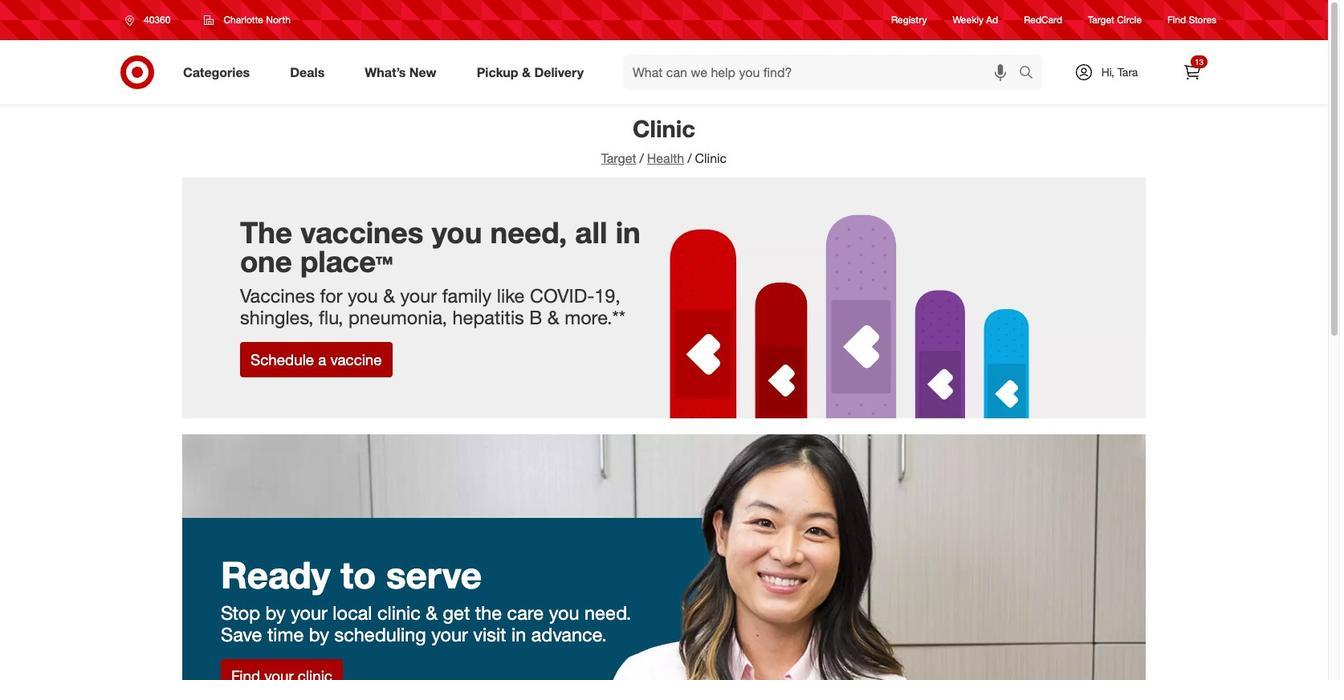 Task type: locate. For each thing, give the bounding box(es) containing it.
pickup & delivery link
[[463, 55, 604, 90]]

get
[[443, 601, 470, 624]]

vaccines
[[240, 284, 315, 308]]

schedule a vaccine button
[[240, 342, 392, 377]]

health
[[647, 150, 684, 166]]

registry
[[891, 14, 927, 26]]

north
[[266, 14, 291, 26]]

1 vertical spatial clinic
[[695, 150, 727, 166]]

by right stop
[[265, 601, 286, 624]]

you right for on the left of the page
[[348, 284, 378, 308]]

you up family
[[432, 214, 482, 250]]

1 horizontal spatial you
[[432, 214, 482, 250]]

/ right health
[[688, 150, 692, 166]]

shingles,
[[240, 306, 314, 329]]

0 horizontal spatial you
[[348, 284, 378, 308]]

vaccine
[[331, 351, 382, 368]]

your left visit
[[431, 623, 468, 646]]

40360
[[144, 14, 171, 26]]

your left local
[[291, 601, 327, 624]]

& right b
[[548, 306, 559, 329]]

a
[[318, 351, 326, 368]]

in right all
[[616, 214, 641, 250]]

need.
[[585, 601, 631, 624]]

2 vertical spatial you
[[549, 601, 579, 624]]

0 vertical spatial in
[[616, 214, 641, 250]]

search button
[[1012, 55, 1050, 93]]

like
[[497, 284, 525, 308]]

your left family
[[400, 284, 437, 308]]

family
[[442, 284, 492, 308]]

1 vertical spatial you
[[348, 284, 378, 308]]

scheduling
[[334, 623, 426, 646]]

target circle link
[[1088, 13, 1142, 27]]

health link
[[647, 150, 684, 166]]

by
[[265, 601, 286, 624], [309, 623, 329, 646]]

registry link
[[891, 13, 927, 27]]

0 vertical spatial you
[[432, 214, 482, 250]]

0 horizontal spatial in
[[511, 623, 526, 646]]

target
[[1088, 14, 1114, 26], [601, 150, 636, 166]]

for
[[320, 284, 343, 308]]

target left health
[[601, 150, 636, 166]]

covid-
[[530, 284, 594, 308]]

serve
[[386, 552, 482, 597]]

&
[[522, 64, 531, 80], [383, 284, 395, 308], [548, 306, 559, 329], [426, 601, 438, 624]]

0 vertical spatial target
[[1088, 14, 1114, 26]]

pickup & delivery
[[477, 64, 584, 80]]

save
[[221, 623, 262, 646]]

ready to serve stop by your local clinic & get the care you need. save time by scheduling your visit in advance.
[[221, 552, 631, 646]]

& right pickup
[[522, 64, 531, 80]]

weekly ad link
[[953, 13, 998, 27]]

deals link
[[276, 55, 345, 90]]

redcard
[[1024, 14, 1062, 26]]

in
[[616, 214, 641, 250], [511, 623, 526, 646]]

2 horizontal spatial you
[[549, 601, 579, 624]]

target circle
[[1088, 14, 1142, 26]]

clinic
[[633, 114, 695, 143], [695, 150, 727, 166]]

/
[[640, 150, 644, 166], [688, 150, 692, 166]]

1 horizontal spatial /
[[688, 150, 692, 166]]

by right time
[[309, 623, 329, 646]]

your inside the vaccines you need, all in one place™ vaccines for you & your family like covid-19, shingles, flu, pneumonia, hepatitis b & more.**
[[400, 284, 437, 308]]

you right care at bottom left
[[549, 601, 579, 624]]

0 horizontal spatial target
[[601, 150, 636, 166]]

clinic right health
[[695, 150, 727, 166]]

2 / from the left
[[688, 150, 692, 166]]

1 vertical spatial in
[[511, 623, 526, 646]]

1 horizontal spatial in
[[616, 214, 641, 250]]

tara
[[1118, 65, 1138, 79]]

redcard link
[[1024, 13, 1062, 27]]

pneumonia,
[[348, 306, 447, 329]]

clinic target / health / clinic
[[601, 114, 727, 166]]

target left circle
[[1088, 14, 1114, 26]]

the
[[240, 214, 292, 250]]

in right visit
[[511, 623, 526, 646]]

/ right target link
[[640, 150, 644, 166]]

charlotte
[[224, 14, 263, 26]]

1 vertical spatial target
[[601, 150, 636, 166]]

you
[[432, 214, 482, 250], [348, 284, 378, 308], [549, 601, 579, 624]]

clinic up health
[[633, 114, 695, 143]]

search
[[1012, 66, 1050, 82]]

0 horizontal spatial /
[[640, 150, 644, 166]]

1 / from the left
[[640, 150, 644, 166]]

new
[[409, 64, 437, 80]]

& left "get" at the left
[[426, 601, 438, 624]]

charlotte north
[[224, 14, 291, 26]]

your
[[400, 284, 437, 308], [291, 601, 327, 624], [431, 623, 468, 646]]



Task type: describe. For each thing, give the bounding box(es) containing it.
deals
[[290, 64, 325, 80]]

hi,
[[1101, 65, 1114, 79]]

all
[[575, 214, 607, 250]]

weekly
[[953, 14, 984, 26]]

& inside the ready to serve stop by your local clinic & get the care you need. save time by scheduling your visit in advance.
[[426, 601, 438, 624]]

schedule
[[251, 351, 314, 368]]

you inside the ready to serve stop by your local clinic & get the care you need. save time by scheduling your visit in advance.
[[549, 601, 579, 624]]

what's new link
[[351, 55, 457, 90]]

need,
[[490, 214, 567, 250]]

in inside the ready to serve stop by your local clinic & get the care you need. save time by scheduling your visit in advance.
[[511, 623, 526, 646]]

the
[[475, 601, 502, 624]]

hepatitis
[[453, 306, 524, 329]]

1 horizontal spatial target
[[1088, 14, 1114, 26]]

What can we help you find? suggestions appear below search field
[[623, 55, 1023, 90]]

place™
[[300, 244, 393, 280]]

& down place™
[[383, 284, 395, 308]]

what's
[[365, 64, 406, 80]]

ad
[[986, 14, 998, 26]]

clinic
[[377, 601, 421, 624]]

13
[[1195, 57, 1204, 67]]

find
[[1168, 14, 1186, 26]]

0 vertical spatial clinic
[[633, 114, 695, 143]]

advance.
[[531, 623, 607, 646]]

what's new
[[365, 64, 437, 80]]

one
[[240, 244, 292, 280]]

to
[[341, 552, 376, 597]]

19,
[[594, 284, 621, 308]]

categories link
[[169, 55, 270, 90]]

delivery
[[534, 64, 584, 80]]

categories
[[183, 64, 250, 80]]

local
[[333, 601, 372, 624]]

care
[[507, 601, 544, 624]]

13 link
[[1175, 55, 1210, 90]]

visit
[[473, 623, 506, 646]]

find stores link
[[1168, 13, 1217, 27]]

vaccines
[[301, 214, 424, 250]]

pickup
[[477, 64, 518, 80]]

stores
[[1189, 14, 1217, 26]]

b
[[529, 306, 542, 329]]

charlotte north button
[[194, 6, 301, 35]]

ready
[[221, 552, 330, 597]]

1 horizontal spatial by
[[309, 623, 329, 646]]

more.**
[[565, 306, 625, 329]]

weekly ad
[[953, 14, 998, 26]]

40360 button
[[115, 6, 187, 35]]

the vaccines you need, all in one place™ vaccines for you & your family like covid-19, shingles, flu, pneumonia, hepatitis b & more.**
[[240, 214, 641, 329]]

0 horizontal spatial by
[[265, 601, 286, 624]]

target inside clinic target / health / clinic
[[601, 150, 636, 166]]

circle
[[1117, 14, 1142, 26]]

schedule a vaccine
[[251, 351, 382, 368]]

in inside the vaccines you need, all in one place™ vaccines for you & your family like covid-19, shingles, flu, pneumonia, hepatitis b & more.**
[[616, 214, 641, 250]]

hi, tara
[[1101, 65, 1138, 79]]

find stores
[[1168, 14, 1217, 26]]

time
[[267, 623, 304, 646]]

target link
[[601, 150, 636, 166]]

flu,
[[319, 306, 343, 329]]

stop
[[221, 601, 260, 624]]



Task type: vqa. For each thing, say whether or not it's contained in the screenshot.
in in Ready to serve Stop by your local clinic & get the care you need. Save time by scheduling your visit in advance.
yes



